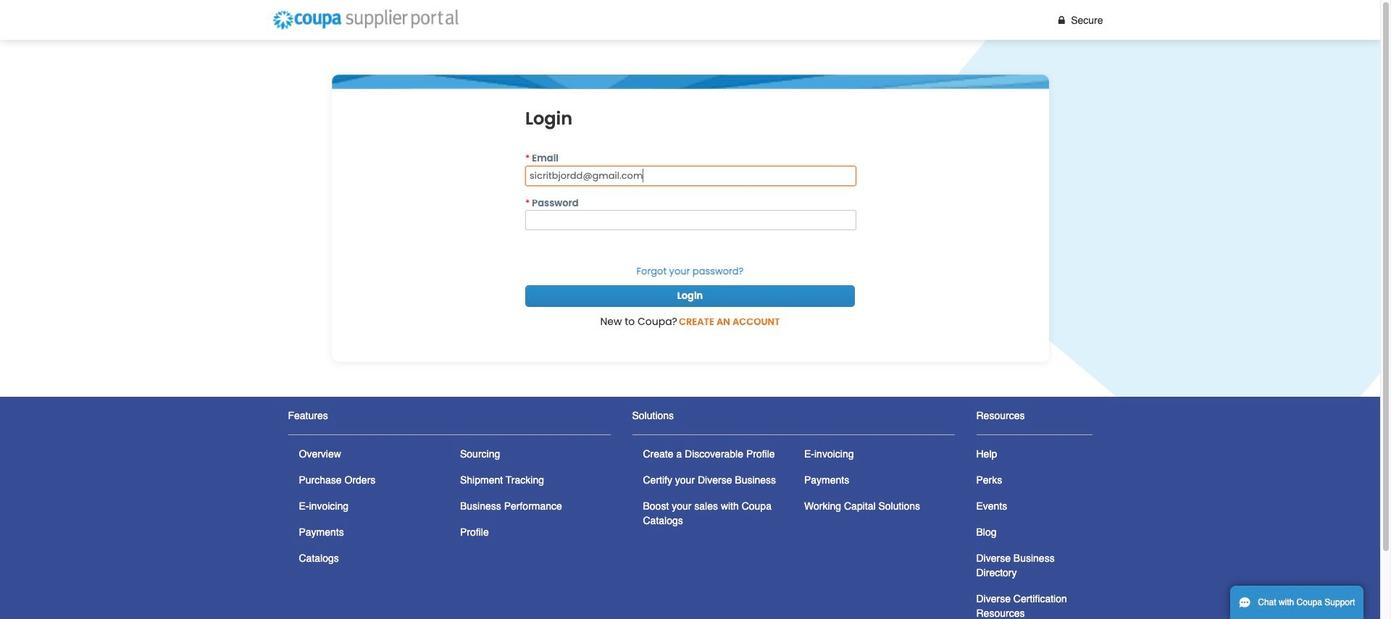 Task type: vqa. For each thing, say whether or not it's contained in the screenshot.
Join
no



Task type: locate. For each thing, give the bounding box(es) containing it.
None password field
[[525, 210, 856, 230]]

coupa supplier portal image
[[266, 4, 465, 36]]

None text field
[[525, 166, 856, 186]]



Task type: describe. For each thing, give the bounding box(es) containing it.
fw image
[[1055, 15, 1068, 25]]



